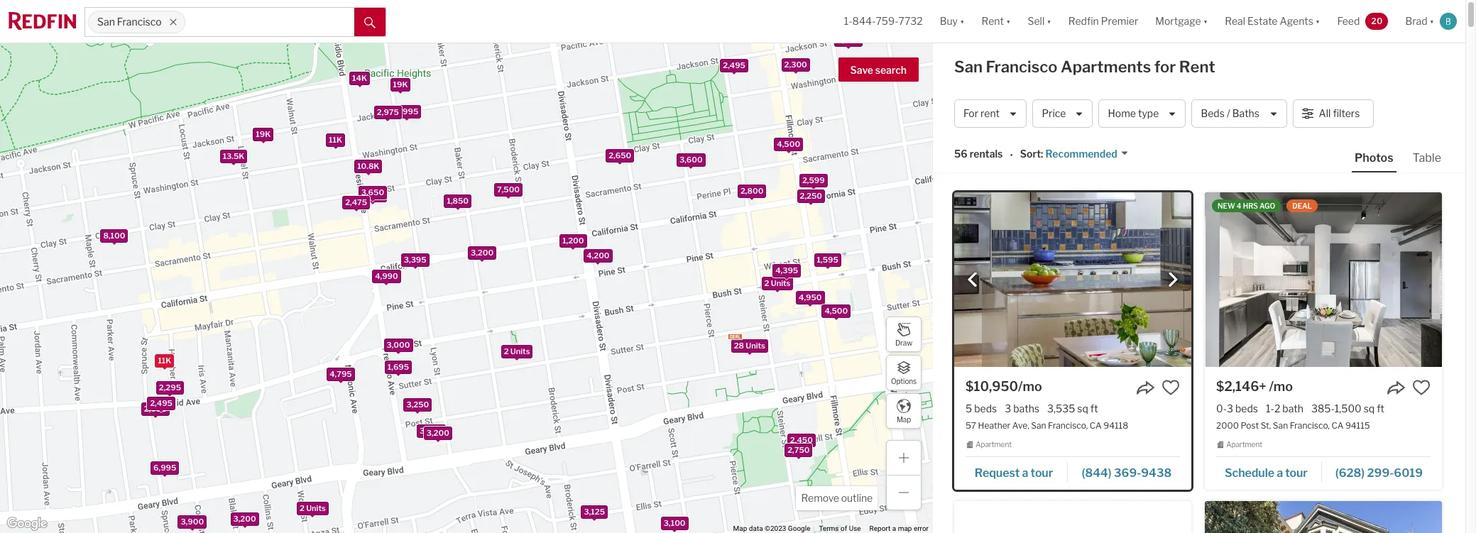 Task type: locate. For each thing, give the bounding box(es) containing it.
844-
[[853, 15, 876, 27]]

1 horizontal spatial ft
[[1377, 403, 1385, 415]]

mortgage ▾ button
[[1147, 0, 1217, 43]]

redfin premier
[[1068, 15, 1138, 27]]

buy
[[940, 15, 958, 27]]

4 ▾ from the left
[[1203, 15, 1208, 27]]

home type button
[[1099, 99, 1186, 128]]

▾ right "agents"
[[1316, 15, 1320, 27]]

deal
[[1293, 202, 1312, 210]]

bath
[[1283, 403, 1304, 415]]

map data ©2023 google
[[733, 525, 811, 533]]

francisco, for $10,950 /mo
[[1048, 421, 1088, 431]]

save
[[850, 64, 873, 76]]

1 sq from the left
[[1077, 403, 1088, 415]]

sell ▾ button
[[1028, 0, 1051, 43]]

francisco, for $2,146+ /mo
[[1290, 421, 1330, 431]]

photos
[[1355, 151, 1394, 165]]

4,500
[[777, 139, 800, 149], [361, 190, 384, 200], [825, 306, 848, 316]]

sq right 3,535
[[1077, 403, 1088, 415]]

▾
[[960, 15, 965, 27], [1006, 15, 1011, 27], [1047, 15, 1051, 27], [1203, 15, 1208, 27], [1316, 15, 1320, 27], [1430, 15, 1434, 27]]

56
[[954, 148, 968, 160]]

rent right for
[[1179, 58, 1215, 76]]

0 horizontal spatial 3,200
[[233, 514, 256, 524]]

francisco for san francisco apartments for rent
[[986, 58, 1058, 76]]

1 ca from the left
[[1090, 421, 1102, 431]]

▾ for buy ▾
[[960, 15, 965, 27]]

1 horizontal spatial 3
[[1227, 403, 1233, 415]]

4,395
[[776, 265, 798, 275]]

2,750
[[788, 445, 810, 455]]

terms of use
[[819, 525, 861, 533]]

0 horizontal spatial beds
[[974, 403, 997, 415]]

3 ▾ from the left
[[1047, 15, 1051, 27]]

favorite button checkbox for $2,146+ /mo
[[1412, 378, 1431, 397]]

sell ▾ button
[[1019, 0, 1060, 43]]

1- up the st,
[[1266, 403, 1275, 415]]

2,495
[[723, 61, 746, 70], [150, 398, 173, 408]]

real
[[1225, 15, 1246, 27]]

beds up post at the bottom
[[1236, 403, 1258, 415]]

0 horizontal spatial 19k
[[256, 129, 271, 139]]

3
[[1005, 403, 1011, 415], [1227, 403, 1233, 415]]

1 ▾ from the left
[[960, 15, 965, 27]]

a left map
[[892, 525, 896, 533]]

1 horizontal spatial /mo
[[1269, 379, 1293, 394]]

2,095
[[144, 404, 167, 414]]

2 ca from the left
[[1332, 421, 1344, 431]]

3,200 right the 3,395
[[471, 248, 494, 258]]

estate
[[1248, 15, 1278, 27]]

1 horizontal spatial tour
[[1285, 466, 1308, 480]]

2,495 left 2,300
[[723, 61, 746, 70]]

4,295
[[837, 35, 860, 45]]

▾ inside mortgage ▾ dropdown button
[[1203, 15, 1208, 27]]

1-844-759-7732
[[844, 15, 923, 27]]

0 vertical spatial 4,500
[[777, 139, 800, 149]]

1 horizontal spatial rent
[[1179, 58, 1215, 76]]

1 horizontal spatial 11k
[[329, 135, 342, 145]]

google image
[[4, 515, 50, 533]]

a for $10,950
[[1022, 466, 1028, 480]]

ft right 1,500
[[1377, 403, 1385, 415]]

1 vertical spatial 3,200
[[427, 428, 449, 438]]

0 horizontal spatial 4,500
[[361, 190, 384, 200]]

francisco down 'sell'
[[986, 58, 1058, 76]]

post
[[1241, 421, 1259, 431]]

3,000
[[387, 340, 410, 350]]

all
[[1319, 107, 1331, 120]]

1 horizontal spatial sq
[[1364, 403, 1375, 415]]

0 horizontal spatial rent
[[982, 15, 1004, 27]]

1 vertical spatial 11k
[[158, 356, 171, 366]]

1 ft from the left
[[1091, 403, 1098, 415]]

request a tour button
[[966, 461, 1068, 483]]

▾ right 'sell'
[[1047, 15, 1051, 27]]

2,300
[[784, 60, 807, 70]]

3,250
[[406, 400, 429, 410]]

1 vertical spatial 19k
[[256, 129, 271, 139]]

beds right 5 at the right of the page
[[974, 403, 997, 415]]

2,650
[[609, 150, 632, 160]]

map inside button
[[897, 415, 911, 424]]

1 horizontal spatial francisco,
[[1290, 421, 1330, 431]]

1 horizontal spatial 2,495
[[723, 61, 746, 70]]

tour for $10,950 /mo
[[1031, 466, 1053, 480]]

1-
[[844, 15, 853, 27], [1266, 403, 1275, 415]]

▾ left 'sell'
[[1006, 15, 1011, 27]]

ca left 94118
[[1090, 421, 1102, 431]]

3 up '2000'
[[1227, 403, 1233, 415]]

2 apartment from the left
[[1226, 440, 1263, 449]]

francisco,
[[1048, 421, 1088, 431], [1290, 421, 1330, 431]]

2 vertical spatial 2 units
[[300, 504, 326, 514]]

favorite button checkbox
[[1162, 378, 1180, 397], [1412, 378, 1431, 397]]

None search field
[[185, 8, 354, 36]]

0 horizontal spatial sq
[[1077, 403, 1088, 415]]

▾ right buy in the top of the page
[[960, 15, 965, 27]]

2,975
[[377, 107, 399, 117]]

3,535
[[1047, 403, 1075, 415]]

mortgage
[[1156, 15, 1201, 27]]

3,200 right 3,900 in the bottom left of the page
[[233, 514, 256, 524]]

0 horizontal spatial favorite button checkbox
[[1162, 378, 1180, 397]]

2,800
[[741, 186, 764, 196]]

rent
[[981, 107, 1000, 120]]

2 ▾ from the left
[[1006, 15, 1011, 27]]

2 /mo from the left
[[1269, 379, 1293, 394]]

0-
[[1216, 403, 1227, 415]]

0 vertical spatial 11k
[[329, 135, 342, 145]]

for
[[1154, 58, 1176, 76]]

1- up 4,295
[[844, 15, 853, 27]]

1 tour from the left
[[1031, 466, 1053, 480]]

map
[[897, 415, 911, 424], [733, 525, 747, 533]]

0 vertical spatial rent
[[982, 15, 1004, 27]]

francisco, down the 385-
[[1290, 421, 1330, 431]]

request
[[975, 466, 1020, 480]]

map left data
[[733, 525, 747, 533]]

san
[[97, 16, 115, 28], [954, 58, 983, 76], [1031, 421, 1046, 431], [1273, 421, 1288, 431]]

map down options
[[897, 415, 911, 424]]

apartment for $2,146+
[[1226, 440, 1263, 449]]

search
[[875, 64, 907, 76]]

1 horizontal spatial favorite button checkbox
[[1412, 378, 1431, 397]]

3,800
[[420, 426, 443, 436]]

of
[[841, 525, 847, 533]]

3,100
[[664, 518, 686, 528]]

0 horizontal spatial 1-
[[844, 15, 853, 27]]

/mo up 1-2 bath
[[1269, 379, 1293, 394]]

▾ inside buy ▾ dropdown button
[[960, 15, 965, 27]]

2 horizontal spatial 2 units
[[764, 278, 791, 288]]

1 favorite button checkbox from the left
[[1162, 378, 1180, 397]]

/mo up baths
[[1018, 379, 1042, 394]]

0 horizontal spatial 3
[[1005, 403, 1011, 415]]

apartment down the heather
[[976, 440, 1012, 449]]

0 horizontal spatial map
[[733, 525, 747, 533]]

1 vertical spatial francisco
[[986, 58, 1058, 76]]

0 vertical spatial 2 units
[[764, 278, 791, 288]]

6 ▾ from the left
[[1430, 15, 1434, 27]]

5 ▾ from the left
[[1316, 15, 1320, 27]]

tour right schedule
[[1285, 466, 1308, 480]]

ft right 3,535
[[1091, 403, 1098, 415]]

favorite button image
[[1162, 378, 1180, 397]]

1 3 from the left
[[1005, 403, 1011, 415]]

0 horizontal spatial ft
[[1091, 403, 1098, 415]]

submit search image
[[364, 17, 376, 28]]

1 apartment from the left
[[976, 440, 1012, 449]]

1 vertical spatial map
[[733, 525, 747, 533]]

1 horizontal spatial apartment
[[1226, 440, 1263, 449]]

2,495 down 2,295
[[150, 398, 173, 408]]

0 horizontal spatial 2,495
[[150, 398, 173, 408]]

0 vertical spatial 19k
[[393, 80, 408, 90]]

report a map error link
[[870, 525, 929, 533]]

1 horizontal spatial ca
[[1332, 421, 1344, 431]]

a right schedule
[[1277, 466, 1283, 480]]

1 francisco, from the left
[[1048, 421, 1088, 431]]

2000
[[1216, 421, 1239, 431]]

heather
[[978, 421, 1011, 431]]

▾ right "brad"
[[1430, 15, 1434, 27]]

rent
[[982, 15, 1004, 27], [1179, 58, 1215, 76]]

4,500 down 10.8k
[[361, 190, 384, 200]]

▾ right mortgage
[[1203, 15, 1208, 27]]

2 vertical spatial 4,500
[[825, 306, 848, 316]]

1 horizontal spatial beds
[[1236, 403, 1258, 415]]

price button
[[1033, 99, 1093, 128]]

/mo for $10,950 /mo
[[1018, 379, 1042, 394]]

3,395
[[404, 255, 427, 265]]

0 vertical spatial francisco
[[117, 16, 162, 28]]

3 left baths
[[1005, 403, 1011, 415]]

units
[[771, 278, 791, 288], [746, 341, 765, 350], [510, 347, 530, 357], [306, 504, 326, 514]]

ca for $2,146+ /mo
[[1332, 421, 1344, 431]]

1 horizontal spatial a
[[1022, 466, 1028, 480]]

0 vertical spatial map
[[897, 415, 911, 424]]

apartments
[[1061, 58, 1151, 76]]

2 horizontal spatial 3,200
[[471, 248, 494, 258]]

francisco left remove san francisco image
[[117, 16, 162, 28]]

0 horizontal spatial francisco
[[117, 16, 162, 28]]

2 francisco, from the left
[[1290, 421, 1330, 431]]

brad ▾
[[1406, 15, 1434, 27]]

0 horizontal spatial francisco,
[[1048, 421, 1088, 431]]

3,900
[[181, 517, 204, 527]]

1 horizontal spatial 19k
[[393, 80, 408, 90]]

map for map
[[897, 415, 911, 424]]

premier
[[1101, 15, 1138, 27]]

1 horizontal spatial 1-
[[1266, 403, 1275, 415]]

4,500 up 2,250
[[777, 139, 800, 149]]

request a tour
[[975, 466, 1053, 480]]

favorite button checkbox for $10,950 /mo
[[1162, 378, 1180, 397]]

1-2 bath
[[1266, 403, 1304, 415]]

beds
[[974, 403, 997, 415], [1236, 403, 1258, 415]]

3,200 down 3,250
[[427, 428, 449, 438]]

299-
[[1367, 466, 1394, 480]]

0 horizontal spatial apartment
[[976, 440, 1012, 449]]

sq
[[1077, 403, 1088, 415], [1364, 403, 1375, 415]]

1 horizontal spatial 2 units
[[504, 347, 530, 357]]

1 vertical spatial 4,500
[[361, 190, 384, 200]]

4,500 down 1,595
[[825, 306, 848, 316]]

28
[[734, 341, 744, 350]]

(628) 299-6019
[[1336, 466, 1423, 480]]

a right request
[[1022, 466, 1028, 480]]

francisco, down 3,535 sq ft
[[1048, 421, 1088, 431]]

2 beds from the left
[[1236, 403, 1258, 415]]

0 vertical spatial 1-
[[844, 15, 853, 27]]

20
[[1371, 15, 1383, 26]]

2 favorite button checkbox from the left
[[1412, 378, 1431, 397]]

0 horizontal spatial tour
[[1031, 466, 1053, 480]]

all filters button
[[1293, 99, 1374, 128]]

rent right buy ▾
[[982, 15, 1004, 27]]

1 horizontal spatial francisco
[[986, 58, 1058, 76]]

san right ave, at right
[[1031, 421, 1046, 431]]

2 tour from the left
[[1285, 466, 1308, 480]]

ca down 385-1,500 sq ft
[[1332, 421, 1344, 431]]

385-1,500 sq ft
[[1311, 403, 1385, 415]]

rent ▾ button
[[982, 0, 1011, 43]]

remove outline button
[[796, 486, 878, 511]]

0 horizontal spatial /mo
[[1018, 379, 1042, 394]]

1 vertical spatial 1-
[[1266, 403, 1275, 415]]

©2023
[[765, 525, 786, 533]]

1 /mo from the left
[[1018, 379, 1042, 394]]

2 horizontal spatial 4,500
[[825, 306, 848, 316]]

1 horizontal spatial map
[[897, 415, 911, 424]]

apartment down post at the bottom
[[1226, 440, 1263, 449]]

sq up 94115 at right bottom
[[1364, 403, 1375, 415]]

tour right request
[[1031, 466, 1053, 480]]

2,250
[[800, 191, 822, 201]]

real estate agents ▾ link
[[1225, 0, 1320, 43]]

1-844-759-7732 link
[[844, 15, 923, 27]]

4,795
[[330, 369, 352, 379]]

▾ inside rent ▾ dropdown button
[[1006, 15, 1011, 27]]

1,200
[[562, 235, 584, 245]]

▾ inside sell ▾ dropdown button
[[1047, 15, 1051, 27]]

0 horizontal spatial ca
[[1090, 421, 1102, 431]]

hrs
[[1243, 202, 1258, 210]]

2 horizontal spatial a
[[1277, 466, 1283, 480]]

sell
[[1028, 15, 1045, 27]]

1 vertical spatial 2,495
[[150, 398, 173, 408]]

options button
[[886, 355, 922, 391]]

beds
[[1201, 107, 1225, 120]]



Task type: vqa. For each thing, say whether or not it's contained in the screenshot.
"57 Heather Ave, San Francisco, CA 94118"
yes



Task type: describe. For each thing, give the bounding box(es) containing it.
data
[[749, 525, 763, 533]]

4,990
[[375, 271, 398, 281]]

sort :
[[1020, 148, 1043, 160]]

all filters
[[1319, 107, 1360, 120]]

▾ for mortgage ▾
[[1203, 15, 1208, 27]]

57 heather ave, san francisco, ca 94118
[[966, 421, 1128, 431]]

:
[[1041, 148, 1043, 160]]

3 baths
[[1005, 403, 1040, 415]]

schedule
[[1225, 466, 1275, 480]]

schedule a tour
[[1225, 466, 1308, 480]]

2 sq from the left
[[1364, 403, 1375, 415]]

map
[[898, 525, 912, 533]]

photo of 57 heather ave, san francisco, ca 94118 image
[[954, 192, 1192, 367]]

5
[[966, 403, 972, 415]]

apartment for $10,950
[[976, 440, 1012, 449]]

0 horizontal spatial a
[[892, 525, 896, 533]]

▾ inside 'real estate agents ▾' 'link'
[[1316, 15, 1320, 27]]

94115
[[1346, 421, 1370, 431]]

1 horizontal spatial 4,500
[[777, 139, 800, 149]]

$2,146+ /mo
[[1216, 379, 1293, 394]]

1 horizontal spatial 3,200
[[427, 428, 449, 438]]

▾ for rent ▾
[[1006, 15, 1011, 27]]

2,599
[[802, 176, 825, 185]]

new 4 hrs ago
[[1218, 202, 1276, 210]]

0 vertical spatial 2,495
[[723, 61, 746, 70]]

1 beds from the left
[[974, 403, 997, 415]]

ca for $10,950 /mo
[[1090, 421, 1102, 431]]

$10,950
[[966, 379, 1018, 394]]

mortgage ▾
[[1156, 15, 1208, 27]]

/mo for $2,146+ /mo
[[1269, 379, 1293, 394]]

2 3 from the left
[[1227, 403, 1233, 415]]

previous button image
[[966, 273, 980, 287]]

rentals
[[970, 148, 1003, 160]]

1 vertical spatial rent
[[1179, 58, 1215, 76]]

▾ for sell ▾
[[1047, 15, 1051, 27]]

baths
[[1013, 403, 1040, 415]]

2 ft from the left
[[1377, 403, 1385, 415]]

outline
[[841, 492, 873, 504]]

san left remove san francisco image
[[97, 16, 115, 28]]

8,100
[[103, 231, 125, 241]]

14k
[[352, 73, 367, 83]]

1,500
[[1335, 403, 1362, 415]]

real estate agents ▾ button
[[1217, 0, 1329, 43]]

/
[[1227, 107, 1230, 120]]

use
[[849, 525, 861, 533]]

(844) 369-9438 link
[[1068, 460, 1180, 484]]

2,450
[[790, 435, 813, 445]]

home type
[[1108, 107, 1159, 120]]

1 vertical spatial 2 units
[[504, 347, 530, 357]]

recommended button
[[1043, 147, 1129, 161]]

2,995
[[396, 107, 418, 117]]

brad
[[1406, 15, 1428, 27]]

tour for $2,146+ /mo
[[1285, 466, 1308, 480]]

mortgage ▾ button
[[1156, 0, 1208, 43]]

sell ▾
[[1028, 15, 1051, 27]]

redfin premier button
[[1060, 0, 1147, 43]]

san up the for
[[954, 58, 983, 76]]

2 vertical spatial 3,200
[[233, 514, 256, 524]]

favorite button image
[[1412, 378, 1431, 397]]

▾ for brad ▾
[[1430, 15, 1434, 27]]

beds / baths button
[[1192, 99, 1287, 128]]

map region
[[0, 0, 1057, 533]]

photo of 2000 post st, san francisco, ca 94115 image
[[1205, 192, 1442, 367]]

draw button
[[886, 317, 922, 352]]

for rent
[[964, 107, 1000, 120]]

28 units
[[734, 341, 765, 350]]

remove outline
[[801, 492, 873, 504]]

0 vertical spatial 3,200
[[471, 248, 494, 258]]

map for map data ©2023 google
[[733, 525, 747, 533]]

report a map error
[[870, 525, 929, 533]]

photo of 2140 lyon st, san francisco, ca 94115 image
[[1205, 501, 1442, 533]]

real estate agents ▾
[[1225, 15, 1320, 27]]

options
[[891, 377, 917, 385]]

buy ▾ button
[[931, 0, 973, 43]]

next button image
[[1166, 273, 1180, 287]]

2,475
[[345, 197, 367, 207]]

map button
[[886, 393, 922, 429]]

agents
[[1280, 15, 1314, 27]]

0 horizontal spatial 11k
[[158, 356, 171, 366]]

user photo image
[[1440, 13, 1457, 30]]

1- for 2
[[1266, 403, 1275, 415]]

san francisco
[[97, 16, 162, 28]]

rent inside dropdown button
[[982, 15, 1004, 27]]

save search button
[[838, 58, 919, 82]]

beds / baths
[[1201, 107, 1260, 120]]

rent ▾ button
[[973, 0, 1019, 43]]

price
[[1042, 107, 1066, 120]]

1,595
[[817, 255, 838, 265]]

francisco for san francisco
[[117, 16, 162, 28]]

1,695
[[388, 362, 409, 372]]

759-
[[876, 15, 899, 27]]

7732
[[899, 15, 923, 27]]

remove
[[801, 492, 839, 504]]

$10,950 /mo
[[966, 379, 1042, 394]]

ave,
[[1012, 421, 1029, 431]]

schedule a tour button
[[1216, 461, 1322, 483]]

$2,146+
[[1216, 379, 1267, 394]]

2,295
[[159, 382, 181, 392]]

a for $2,146+
[[1277, 466, 1283, 480]]

9438
[[1141, 466, 1172, 480]]

0 horizontal spatial 2 units
[[300, 504, 326, 514]]

san right the st,
[[1273, 421, 1288, 431]]

san francisco apartments for rent
[[954, 58, 1215, 76]]

1- for 844-
[[844, 15, 853, 27]]

7,500
[[497, 184, 520, 194]]

0-3 beds
[[1216, 403, 1258, 415]]

home
[[1108, 107, 1136, 120]]

remove san francisco image
[[169, 18, 177, 26]]

report
[[870, 525, 891, 533]]

type
[[1138, 107, 1159, 120]]

3,650
[[361, 187, 384, 197]]



